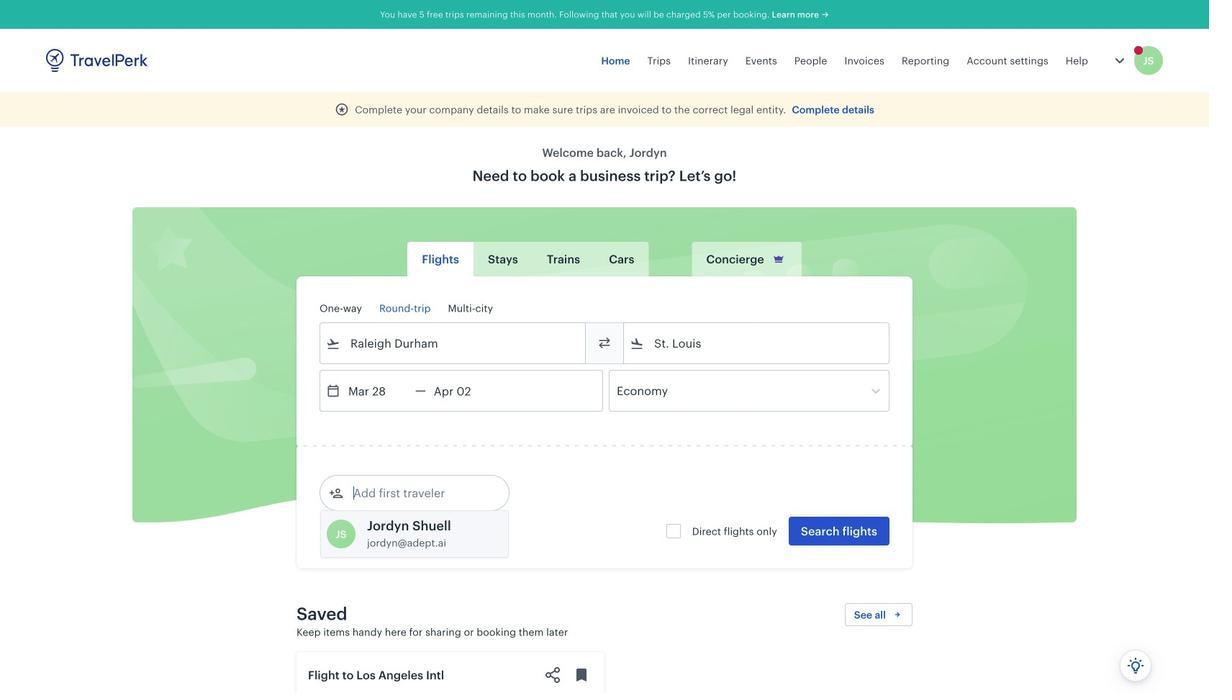 Task type: locate. For each thing, give the bounding box(es) containing it.
From search field
[[340, 332, 567, 355]]

Return text field
[[426, 371, 501, 411]]

To search field
[[644, 332, 870, 355]]

Depart text field
[[340, 371, 415, 411]]



Task type: describe. For each thing, give the bounding box(es) containing it.
Add first traveler search field
[[343, 482, 493, 505]]



